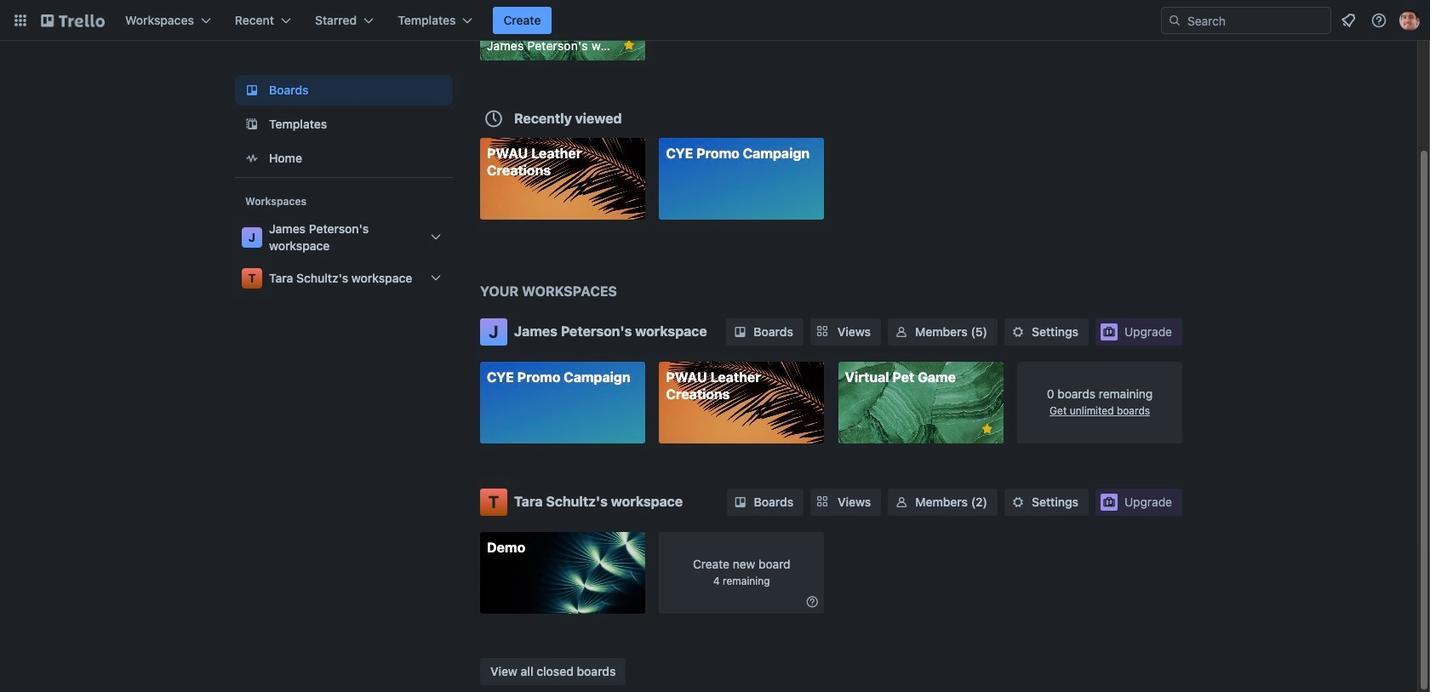 Task type: describe. For each thing, give the bounding box(es) containing it.
sm image
[[1010, 494, 1027, 511]]

board image
[[242, 80, 262, 100]]

james peterson (jamespeterson93) image
[[1400, 10, 1421, 31]]

primary element
[[0, 0, 1431, 41]]

0 notifications image
[[1339, 10, 1359, 31]]



Task type: vqa. For each thing, say whether or not it's contained in the screenshot.
Team within Remote Team Hub Trello Templates
no



Task type: locate. For each thing, give the bounding box(es) containing it.
home image
[[242, 148, 262, 169]]

search image
[[1168, 14, 1182, 27]]

template board image
[[242, 114, 262, 135]]

back to home image
[[41, 7, 105, 34]]

Search field
[[1162, 7, 1332, 34]]

click to unstar this board. it will be removed from your starred list. image
[[622, 37, 637, 53]]

open information menu image
[[1371, 12, 1388, 29]]

sm image
[[732, 324, 749, 341], [893, 324, 910, 341], [1010, 324, 1027, 341], [732, 494, 749, 511], [894, 494, 911, 511], [804, 593, 821, 610]]



